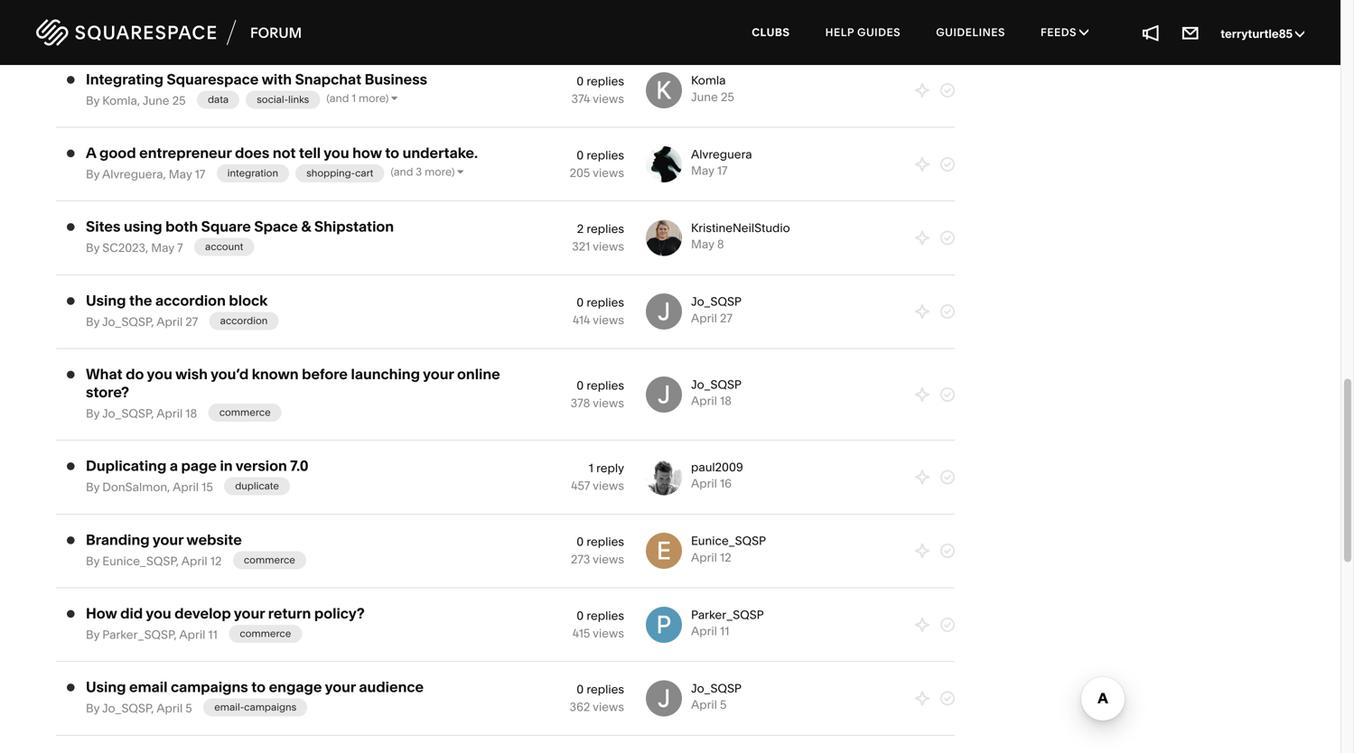 Task type: describe. For each thing, give the bounding box(es) containing it.
before
[[302, 365, 348, 383]]

17 inside alvreguera may 17
[[717, 164, 728, 178]]

sites
[[86, 218, 121, 236]]

using email campaigns to engage your audience link
[[86, 679, 424, 696]]

a good entrepreneur does not tell you how to undertake.
[[86, 144, 478, 162]]

commerce for your
[[240, 628, 291, 640]]

using email campaigns to engage your audience
[[86, 679, 424, 696]]

0 vertical spatial campaigns
[[171, 679, 248, 696]]

views for a good entrepreneur does not tell you how to undertake.
[[593, 166, 624, 180]]

0 vertical spatial you
[[324, 144, 349, 162]]

develop
[[175, 605, 231, 623]]

replies for how did you develop your return policy?
[[587, 609, 624, 623]]

replies for using the accordion block
[[587, 296, 624, 310]]

april down wish at the left of page
[[157, 407, 183, 421]]

more) for a good entrepreneur does not tell you how to undertake.
[[425, 165, 455, 178]]

messages image
[[1181, 23, 1201, 42]]

by for using email campaigns to engage your audience
[[86, 702, 100, 716]]

return
[[268, 605, 311, 623]]

jo_sqsp link down store?
[[102, 407, 151, 421]]

april down website
[[181, 554, 208, 569]]

april 5 link
[[691, 698, 727, 713]]

integration
[[227, 167, 278, 179]]

jo_sqsp down email
[[102, 702, 151, 716]]

komla image
[[646, 72, 682, 109]]

0 horizontal spatial 17
[[195, 167, 205, 182]]

feeds link
[[1025, 9, 1105, 56]]

1 horizontal spatial alvreguera
[[691, 147, 752, 162]]

shopping-
[[307, 167, 355, 179]]

the
[[129, 292, 152, 309]]

shopping-cart
[[307, 167, 373, 179]]

205
[[570, 166, 590, 180]]

what do you wish you'd known before launching your online store?
[[86, 365, 500, 401]]

account link
[[194, 238, 254, 256]]

0 for using the accordion block
[[577, 296, 584, 310]]

0 horizontal spatial 18
[[186, 407, 197, 421]]

april inside paul2009 april 16
[[691, 477, 717, 491]]

social-
[[257, 93, 288, 106]]

12 inside eunice_sqsp april 12
[[720, 551, 732, 565]]

replies for branding your website
[[587, 535, 624, 550]]

data link
[[197, 91, 240, 109]]

25 inside komla june 25
[[721, 90, 734, 104]]

(and for not
[[391, 165, 413, 178]]

replies for a good entrepreneur does not tell you how to undertake.
[[587, 148, 624, 162]]

27 inside jo_sqsp april 27
[[720, 311, 733, 326]]

caret down image for integrating squarespace with snapchat business
[[391, 92, 398, 103]]

views for integrating squarespace with snapchat business
[[593, 92, 624, 106]]

paul2009
[[691, 460, 743, 475]]

0 for what do you wish you'd known before launching your online store?
[[577, 378, 584, 393]]

thronerefined
[[102, 20, 178, 34]]

0 replies 378 views
[[571, 378, 624, 411]]

sites using both square space & shipstation link
[[86, 218, 394, 236]]

what
[[86, 365, 122, 383]]

email
[[129, 679, 168, 696]]

business
[[365, 70, 428, 88]]

jo_sqsp down the
[[102, 315, 151, 329]]

feeds
[[1041, 26, 1080, 39]]

by jo_sqsp , april 18
[[86, 407, 197, 421]]

parker_sqsp image
[[646, 607, 682, 643]]

how
[[86, 605, 117, 623]]

0 for a good entrepreneur does not tell you how to undertake.
[[577, 148, 584, 162]]

by jo_sqsp , april 5
[[86, 702, 192, 716]]

views for duplicating a page in version 7.0
[[593, 479, 624, 493]]

using for using the accordion block
[[86, 292, 126, 309]]

your up by eunice_sqsp , april 12
[[153, 531, 184, 549]]

terryturtle85
[[1221, 27, 1296, 41]]

go to first unread post image for sites
[[67, 223, 75, 232]]

1 horizontal spatial eunice_sqsp
[[691, 534, 766, 549]]

jo_sqsp link down the
[[102, 315, 151, 329]]

kristineneilstudio may 8
[[691, 221, 790, 252]]

jo_sqsp link up april 5 link
[[691, 682, 742, 696]]

(and 1 more)
[[327, 92, 391, 105]]

0 horizontal spatial 1
[[352, 92, 356, 105]]

commerce for you'd
[[219, 407, 271, 419]]

terryturtle85 link
[[1221, 27, 1305, 41]]

shopping-cart link
[[296, 164, 384, 183]]

snapchat
[[295, 70, 362, 88]]

email-campaigns link
[[204, 699, 307, 717]]

how did you develop your return policy? link
[[86, 605, 365, 623]]

457
[[571, 479, 590, 493]]

by for what do you wish you'd known before launching your online store?
[[86, 407, 100, 421]]

caret down image for a good entrepreneur does not tell you how to undertake.
[[457, 166, 464, 177]]

email-campaigns
[[214, 702, 297, 714]]

not
[[273, 144, 296, 162]]

go to first unread post image for how
[[67, 610, 75, 619]]

378
[[571, 396, 590, 411]]

0 horizontal spatial eunice_sqsp
[[102, 554, 176, 569]]

store
[[237, 20, 261, 32]]

your right the engage on the bottom
[[325, 679, 356, 696]]

links
[[288, 93, 309, 106]]

414
[[573, 313, 590, 328]]

you for known
[[147, 365, 172, 383]]

april 16 link
[[691, 477, 732, 491]]

18 inside jo_sqsp april 18
[[720, 394, 732, 408]]

, for good
[[163, 167, 166, 182]]

5 inside jo_sqsp april 5
[[720, 698, 727, 713]]

replies for sites using both square space & shipstation
[[587, 222, 624, 236]]

362
[[570, 700, 590, 715]]

1 horizontal spatial komla link
[[691, 73, 726, 88]]

jo_sqsp image for using email campaigns to engage your audience
[[646, 681, 682, 717]]

your inside what do you wish you'd known before launching your online store?
[[423, 365, 454, 383]]

branding your website
[[86, 531, 242, 549]]

jo_sqsp down store?
[[102, 407, 151, 421]]

go to first unread post image for duplicating a page in version 7.0
[[67, 462, 75, 471]]

321
[[572, 239, 590, 254]]

0 horizontal spatial 12
[[210, 554, 222, 569]]

jo_sqsp link up april 18 link
[[691, 378, 742, 392]]

audience
[[359, 679, 424, 696]]

commerce link for your
[[229, 625, 302, 643]]

komla inside komla june 25
[[691, 73, 726, 88]]

squarespace
[[167, 70, 259, 88]]

jo_sqsp up april 27 link
[[691, 295, 742, 309]]

views for how did you develop your return policy?
[[593, 626, 624, 641]]

duplicating a page in version 7.0 link
[[86, 457, 309, 475]]

, for email
[[151, 702, 154, 716]]

11 inside parker_sqsp april 11
[[720, 624, 730, 639]]

0 vertical spatial accordion
[[155, 292, 226, 309]]

shipstation
[[314, 218, 394, 236]]

using the accordion block link
[[86, 292, 268, 309]]

duplicating a page in version 7.0
[[86, 457, 309, 475]]

notifications image
[[1141, 23, 1161, 42]]

how
[[353, 144, 382, 162]]

using for using email campaigns to engage your audience
[[86, 679, 126, 696]]

entrepreneur
[[139, 144, 232, 162]]

0 replies 414 views
[[573, 296, 624, 328]]

replies for integrating squarespace with snapchat business
[[587, 74, 624, 89]]

may inside kristineneilstudio may 8
[[691, 237, 715, 252]]

0 horizontal spatial eunice_sqsp link
[[102, 554, 176, 569]]

1 vertical spatial alvreguera
[[102, 167, 163, 182]]

1 horizontal spatial parker_sqsp link
[[691, 608, 764, 622]]

1 vertical spatial commerce link
[[233, 552, 306, 570]]

go to first unread post image for using the accordion block
[[67, 297, 75, 306]]

may left 7 at the top of the page
[[151, 241, 174, 255]]

jo_sqsp image for using the accordion block
[[646, 294, 682, 330]]

integrating squarespace with snapchat business link
[[86, 70, 428, 88]]

april 11 link
[[691, 624, 730, 639]]

&
[[301, 218, 311, 236]]

may down entrepreneur
[[169, 167, 192, 182]]

by donsalmon , april 15
[[86, 480, 213, 495]]

jo_sqsp april 18
[[691, 378, 742, 408]]

kristineneilstudio
[[691, 221, 790, 235]]

more) for integrating squarespace with snapchat business
[[359, 92, 389, 105]]

wish
[[175, 365, 208, 383]]

by sc2023 , may 7
[[86, 241, 183, 255]]

branding
[[86, 531, 150, 549]]

does
[[235, 144, 270, 162]]

0 for using email campaigns to engage your audience
[[577, 683, 584, 697]]

0 horizontal spatial 11
[[208, 628, 218, 642]]

social-links
[[257, 93, 309, 106]]

0 replies 273 views
[[571, 535, 624, 567]]



Task type: locate. For each thing, give the bounding box(es) containing it.
1 vertical spatial more)
[[425, 165, 455, 178]]

1 horizontal spatial 25
[[721, 90, 734, 104]]

1 vertical spatial eunice_sqsp link
[[102, 554, 176, 569]]

paul2009 link
[[691, 460, 743, 475]]

guidelines link
[[920, 9, 1022, 56]]

6 views from the top
[[593, 479, 624, 493]]

0 replies 415 views
[[573, 609, 624, 641]]

5 0 from the top
[[577, 535, 584, 550]]

0 vertical spatial eunice_sqsp link
[[691, 534, 766, 549]]

may 8 link
[[691, 237, 724, 252]]

go to first unread post image for integrating
[[67, 75, 75, 84]]

3 replies from the top
[[587, 222, 624, 236]]

8 views from the top
[[593, 626, 624, 641]]

replies inside 0 replies 205 views
[[587, 148, 624, 162]]

april left 15
[[173, 480, 199, 495]]

(and left 3
[[391, 165, 413, 178]]

views for using the accordion block
[[593, 313, 624, 328]]

0 vertical spatial commerce link
[[208, 404, 282, 422]]

space
[[254, 218, 298, 236]]

2
[[577, 222, 584, 236]]

may right "alvreguera" image
[[691, 164, 715, 178]]

april down may 8 link
[[691, 311, 717, 326]]

komla down integrating
[[102, 93, 137, 108]]

1 go to first unread post image from the top
[[67, 149, 75, 158]]

0 horizontal spatial 5
[[186, 702, 192, 716]]

views down reply at the left bottom of page
[[593, 479, 624, 493]]

commerce link for you'd
[[208, 404, 282, 422]]

0 vertical spatial using
[[86, 292, 126, 309]]

2 go to first unread post image from the top
[[67, 297, 75, 306]]

5 go to first unread post image from the top
[[67, 684, 75, 693]]

views for using email campaigns to engage your audience
[[593, 700, 624, 715]]

duplicate
[[235, 480, 279, 493]]

alvreguera link down the good
[[102, 167, 163, 182]]

1 left reply at the left bottom of page
[[589, 461, 594, 476]]

views inside 0 replies 374 views
[[593, 92, 624, 106]]

, for using
[[145, 241, 148, 255]]

25
[[721, 90, 734, 104], [172, 93, 186, 108]]

1 horizontal spatial parker_sqsp
[[691, 608, 764, 622]]

did
[[120, 605, 143, 623]]

17 down entrepreneur
[[195, 167, 205, 182]]

jo_sqsp
[[691, 295, 742, 309], [102, 315, 151, 329], [691, 378, 742, 392], [102, 407, 151, 421], [691, 682, 742, 696], [102, 702, 151, 716]]

1 horizontal spatial 5
[[720, 698, 727, 713]]

2 replies from the top
[[587, 148, 624, 162]]

go to first unread post image left sites
[[67, 223, 75, 232]]

go to first unread post image for a good entrepreneur does not tell you how to undertake.
[[67, 149, 75, 158]]

how did you develop your return policy?
[[86, 605, 365, 623]]

1 vertical spatial campaigns
[[244, 702, 297, 714]]

sc2023
[[102, 241, 145, 255]]

0 horizontal spatial parker_sqsp link
[[102, 628, 174, 642]]

replies for using email campaigns to engage your audience
[[587, 683, 624, 697]]

0 inside 0 replies 205 views
[[577, 148, 584, 162]]

by komla , june 25
[[86, 93, 186, 108]]

8
[[717, 237, 724, 252]]

, for your
[[176, 554, 179, 569]]

0 vertical spatial 1
[[352, 92, 356, 105]]

3 go to first unread post image from the top
[[67, 371, 75, 380]]

11 down develop
[[208, 628, 218, 642]]

accordion down block
[[220, 315, 268, 327]]

1 vertical spatial you
[[147, 365, 172, 383]]

5 by from the top
[[86, 315, 100, 329]]

launching
[[351, 365, 420, 383]]

replies up "273"
[[587, 535, 624, 550]]

1 vertical spatial eunice_sqsp
[[102, 554, 176, 569]]

views inside the '0 replies 415 views'
[[593, 626, 624, 641]]

replies right 2
[[587, 222, 624, 236]]

paul2009 april 16
[[691, 460, 743, 491]]

june down integrating
[[143, 93, 170, 108]]

a good entrepreneur does not tell you how to undertake. link
[[86, 144, 478, 162]]

3 by from the top
[[86, 167, 100, 182]]

(and 3 more)
[[391, 165, 457, 178]]

what do you wish you'd known before launching your online store? link
[[86, 365, 500, 401]]

2 vertical spatial commerce
[[240, 628, 291, 640]]

0 horizontal spatial alvreguera link
[[102, 167, 163, 182]]

jo_sqsp image left april 27 link
[[646, 294, 682, 330]]

7 by from the top
[[86, 480, 100, 495]]

komla up june 25 link
[[691, 73, 726, 88]]

data
[[208, 93, 229, 106]]

0 vertical spatial alvreguera
[[691, 147, 752, 162]]

9 views from the top
[[593, 700, 624, 715]]

views right 321
[[593, 239, 624, 254]]

replies inside 0 replies 374 views
[[587, 74, 624, 89]]

0 horizontal spatial 27
[[186, 315, 198, 329]]

1 horizontal spatial eunice_sqsp link
[[691, 534, 766, 549]]

2 0 from the top
[[577, 148, 584, 162]]

april inside jo_sqsp april 27
[[691, 311, 717, 326]]

27
[[720, 311, 733, 326], [186, 315, 198, 329]]

0 inside the '0 replies 415 views'
[[577, 609, 584, 623]]

do
[[126, 365, 144, 383]]

5 down april 11 link
[[720, 698, 727, 713]]

help guides link
[[809, 9, 917, 56]]

0 for integrating squarespace with snapchat business
[[577, 74, 584, 89]]

4 replies from the top
[[587, 296, 624, 310]]

2 vertical spatial you
[[146, 605, 171, 623]]

0 vertical spatial komla link
[[691, 73, 726, 88]]

replies inside 0 replies 273 views
[[587, 535, 624, 550]]

views inside 0 replies 205 views
[[593, 166, 624, 180]]

1 inside 1 reply 457 views
[[589, 461, 594, 476]]

1 horizontal spatial 11
[[720, 624, 730, 639]]

12 right eunice_sqsp "image"
[[720, 551, 732, 565]]

sites using both square space & shipstation
[[86, 218, 394, 236]]

0 vertical spatial eunice_sqsp
[[691, 534, 766, 549]]

you for return
[[146, 605, 171, 623]]

0 vertical spatial more)
[[359, 92, 389, 105]]

0 horizontal spatial june
[[143, 93, 170, 108]]

0 horizontal spatial more)
[[359, 92, 389, 105]]

6 0 from the top
[[577, 609, 584, 623]]

kristineneilstudio image
[[646, 220, 682, 256]]

store link
[[226, 17, 272, 35]]

0 inside 0 replies 378 views
[[577, 378, 584, 393]]

eunice_sqsp up april 12 link
[[691, 534, 766, 549]]

2 go to first unread post image from the top
[[67, 223, 75, 232]]

you up shopping-cart
[[324, 144, 349, 162]]

jo_sqsp image
[[646, 377, 682, 413]]

campaigns up email-
[[171, 679, 248, 696]]

1 replies from the top
[[587, 74, 624, 89]]

you
[[324, 144, 349, 162], [147, 365, 172, 383], [146, 605, 171, 623]]

1 vertical spatial 1
[[589, 461, 594, 476]]

more)
[[359, 92, 389, 105], [425, 165, 455, 178]]

replies up 378
[[587, 378, 624, 393]]

april right 'parker_sqsp' icon
[[691, 624, 717, 639]]

april inside parker_sqsp april 11
[[691, 624, 717, 639]]

go to first unread post image left how
[[67, 610, 75, 619]]

0 horizontal spatial to
[[251, 679, 266, 696]]

april 12 link
[[691, 551, 732, 565]]

2 vertical spatial commerce link
[[229, 625, 302, 643]]

caret down image
[[1296, 27, 1305, 40], [391, 92, 398, 103], [457, 166, 464, 177]]

2 by from the top
[[86, 93, 100, 108]]

1 by from the top
[[86, 20, 100, 34]]

10 by from the top
[[86, 702, 100, 716]]

replies inside the 2 replies 321 views
[[587, 222, 624, 236]]

views right 415
[[593, 626, 624, 641]]

jo_sqsp april 27
[[691, 295, 742, 326]]

by for integrating squarespace with snapchat business
[[86, 93, 100, 108]]

0 for branding your website
[[577, 535, 584, 550]]

1 0 from the top
[[577, 74, 584, 89]]

to
[[385, 144, 399, 162], [251, 679, 266, 696]]

0 up 415
[[577, 609, 584, 623]]

, for the
[[151, 315, 154, 329]]

go to first unread post image for what
[[67, 371, 75, 380]]

0 up 362
[[577, 683, 584, 697]]

may inside alvreguera may 17
[[691, 164, 715, 178]]

jo_sqsp up april 18 link
[[691, 378, 742, 392]]

25 left data link
[[172, 93, 186, 108]]

replies inside 0 replies 378 views
[[587, 378, 624, 393]]

0 inside 0 replies 273 views
[[577, 535, 584, 550]]

by for how did you develop your return policy?
[[86, 628, 100, 642]]

by for duplicating a page in version 7.0
[[86, 480, 100, 495]]

0 vertical spatial jo_sqsp image
[[646, 294, 682, 330]]

parker_sqsp link up april 11 link
[[691, 608, 764, 622]]

jo_sqsp up april 5 link
[[691, 682, 742, 696]]

paul2009 image
[[646, 459, 682, 496]]

eunice_sqsp link down branding
[[102, 554, 176, 569]]

donsalmon link
[[102, 480, 167, 495]]

april down develop
[[179, 628, 205, 642]]

1 vertical spatial commerce
[[244, 554, 295, 566]]

tell
[[299, 144, 321, 162]]

by
[[86, 20, 100, 34], [86, 93, 100, 108], [86, 167, 100, 182], [86, 241, 100, 255], [86, 315, 100, 329], [86, 407, 100, 421], [86, 480, 100, 495], [86, 554, 100, 569], [86, 628, 100, 642], [86, 702, 100, 716]]

16
[[720, 477, 732, 491]]

accordion right the
[[155, 292, 226, 309]]

6 by from the top
[[86, 407, 100, 421]]

branding your website link
[[86, 531, 242, 549]]

0 horizontal spatial alvreguera
[[102, 167, 163, 182]]

(and for business
[[327, 92, 349, 105]]

commerce down return at the bottom left
[[240, 628, 291, 640]]

april down email
[[157, 702, 183, 716]]

1 horizontal spatial to
[[385, 144, 399, 162]]

jo_sqsp link up april 27 link
[[691, 295, 742, 309]]

, for squarespace
[[137, 93, 140, 108]]

may 17 link
[[691, 164, 728, 178]]

alvreguera link up may 17 link
[[691, 147, 752, 162]]

april inside jo_sqsp april 5
[[691, 698, 717, 713]]

3 go to first unread post image from the top
[[67, 462, 75, 471]]

kristineneilstudio link
[[691, 221, 790, 235]]

, for did
[[174, 628, 177, 642]]

0 vertical spatial komla
[[691, 73, 726, 88]]

25 right komla image
[[721, 90, 734, 104]]

0 vertical spatial to
[[385, 144, 399, 162]]

5 left email-
[[186, 702, 192, 716]]

clubs
[[752, 26, 790, 39]]

your left return at the bottom left
[[234, 605, 265, 623]]

1 go to first unread post image from the top
[[67, 75, 75, 84]]

you inside what do you wish you'd known before launching your online store?
[[147, 365, 172, 383]]

4 0 from the top
[[577, 378, 584, 393]]

views for branding your website
[[593, 553, 624, 567]]

april right eunice_sqsp "image"
[[691, 551, 717, 565]]

guidelines
[[936, 26, 1006, 39]]

1 vertical spatial to
[[251, 679, 266, 696]]

page
[[181, 457, 217, 475]]

6 replies from the top
[[587, 535, 624, 550]]

go to first unread post image left a
[[67, 149, 75, 158]]

0 up "273"
[[577, 535, 584, 550]]

thronerefined link
[[102, 20, 178, 34]]

go to first unread post image for branding your website
[[67, 536, 75, 545]]

jo_sqsp image
[[646, 294, 682, 330], [646, 681, 682, 717]]

, for a
[[167, 480, 170, 495]]

7 replies from the top
[[587, 609, 624, 623]]

0 inside 0 replies 362 views
[[577, 683, 584, 697]]

views inside 0 replies 362 views
[[593, 700, 624, 715]]

views for sites using both square space & shipstation
[[593, 239, 624, 254]]

alvreguera image
[[646, 146, 682, 182]]

0 horizontal spatial (and
[[327, 92, 349, 105]]

1 horizontal spatial alvreguera link
[[691, 147, 752, 162]]

komla june 25
[[691, 73, 734, 104]]

april inside eunice_sqsp april 12
[[691, 551, 717, 565]]

1 vertical spatial parker_sqsp
[[102, 628, 174, 642]]

block
[[229, 292, 268, 309]]

2 jo_sqsp image from the top
[[646, 681, 682, 717]]

12 down website
[[210, 554, 222, 569]]

0 horizontal spatial komla link
[[102, 93, 137, 108]]

views inside 1 reply 457 views
[[593, 479, 624, 493]]

go to first unread post image left duplicating on the bottom left
[[67, 462, 75, 471]]

april
[[691, 311, 717, 326], [157, 315, 183, 329], [691, 394, 717, 408], [157, 407, 183, 421], [691, 477, 717, 491], [173, 480, 199, 495], [691, 551, 717, 565], [181, 554, 208, 569], [691, 624, 717, 639], [179, 628, 205, 642], [691, 698, 717, 713], [157, 702, 183, 716]]

7 views from the top
[[593, 553, 624, 567]]

komla
[[691, 73, 726, 88], [102, 93, 137, 108]]

2 replies 321 views
[[572, 222, 624, 254]]

squarespace forum image
[[36, 17, 302, 48]]

april right jo_sqsp image
[[691, 394, 717, 408]]

in
[[220, 457, 233, 475]]

1 vertical spatial caret down image
[[391, 92, 398, 103]]

1 views from the top
[[593, 92, 624, 106]]

4 go to first unread post image from the top
[[67, 610, 75, 619]]

june 25 link
[[691, 90, 734, 104]]

campaigns down the using email campaigns to engage your audience on the left
[[244, 702, 297, 714]]

jo_sqsp image left april 5 link
[[646, 681, 682, 717]]

0 horizontal spatial komla
[[102, 93, 137, 108]]

0 for how did you develop your return policy?
[[577, 609, 584, 623]]

2 views from the top
[[593, 166, 624, 180]]

store?
[[86, 384, 129, 401]]

0 vertical spatial parker_sqsp link
[[691, 608, 764, 622]]

june inside komla june 25
[[691, 90, 718, 104]]

to right how
[[385, 144, 399, 162]]

views right 205
[[593, 166, 624, 180]]

go to first unread post image left the what
[[67, 371, 75, 380]]

1 vertical spatial jo_sqsp image
[[646, 681, 682, 717]]

go to first unread post image for using email campaigns to engage your audience
[[67, 684, 75, 693]]

commerce up return at the bottom left
[[244, 554, 295, 566]]

1 vertical spatial alvreguera link
[[102, 167, 163, 182]]

5 replies from the top
[[587, 378, 624, 393]]

july
[[183, 20, 205, 34]]

to up email-campaigns
[[251, 679, 266, 696]]

by for using the accordion block
[[86, 315, 100, 329]]

18 right jo_sqsp image
[[720, 394, 732, 408]]

views right 414
[[593, 313, 624, 328]]

views inside 0 replies 378 views
[[593, 396, 624, 411]]

8 by from the top
[[86, 554, 100, 569]]

accordion
[[155, 292, 226, 309], [220, 315, 268, 327]]

1 horizontal spatial more)
[[425, 165, 455, 178]]

by eunice_sqsp , april 12
[[86, 554, 222, 569]]

by for branding your website
[[86, 554, 100, 569]]

online
[[457, 365, 500, 383]]

4 go to first unread post image from the top
[[67, 536, 75, 545]]

replies up 362
[[587, 683, 624, 697]]

commerce link down you'd
[[208, 404, 282, 422]]

0 inside 0 replies 414 views
[[577, 296, 584, 310]]

parker_sqsp link down did
[[102, 628, 174, 642]]

known
[[252, 365, 299, 383]]

by for sites using both square space & shipstation
[[86, 241, 100, 255]]

1 using from the top
[[86, 292, 126, 309]]

april down april 11 link
[[691, 698, 717, 713]]

1 horizontal spatial 27
[[720, 311, 733, 326]]

1 horizontal spatial komla
[[691, 73, 726, 88]]

15
[[202, 480, 213, 495]]

1 down snapchat
[[352, 92, 356, 105]]

0 horizontal spatial caret down image
[[391, 92, 398, 103]]

april 27 link
[[691, 311, 733, 326]]

april down the paul2009
[[691, 477, 717, 491]]

commerce link
[[208, 404, 282, 422], [233, 552, 306, 570], [229, 625, 302, 643]]

jo_sqsp april 5
[[691, 682, 742, 713]]

go to first unread post image left email
[[67, 684, 75, 693]]

may left 8
[[691, 237, 715, 252]]

0 replies 362 views
[[570, 683, 624, 715]]

views inside the 2 replies 321 views
[[593, 239, 624, 254]]

, for do
[[151, 407, 154, 421]]

alvreguera down the good
[[102, 167, 163, 182]]

integrating
[[86, 70, 163, 88]]

account
[[205, 241, 243, 253]]

with
[[262, 70, 292, 88]]

11 right 'parker_sqsp' icon
[[720, 624, 730, 639]]

1 vertical spatial komla
[[102, 93, 137, 108]]

eunice_sqsp link up april 12 link
[[691, 534, 766, 549]]

(and down snapchat
[[327, 92, 349, 105]]

donsalmon
[[102, 480, 167, 495]]

9 by from the top
[[86, 628, 100, 642]]

you right do
[[147, 365, 172, 383]]

replies inside the '0 replies 415 views'
[[587, 609, 624, 623]]

views inside 0 replies 273 views
[[593, 553, 624, 567]]

5 views from the top
[[593, 396, 624, 411]]

parker_sqsp
[[691, 608, 764, 622], [102, 628, 174, 642]]

1 vertical spatial (and
[[391, 165, 413, 178]]

1 jo_sqsp image from the top
[[646, 294, 682, 330]]

27 down 8
[[720, 311, 733, 326]]

using up by jo_sqsp , april 5
[[86, 679, 126, 696]]

1 horizontal spatial 1
[[589, 461, 594, 476]]

2 vertical spatial caret down image
[[457, 166, 464, 177]]

1 horizontal spatial (and
[[391, 165, 413, 178]]

parker_sqsp up april 11 link
[[691, 608, 764, 622]]

go to first unread post image
[[67, 149, 75, 158], [67, 297, 75, 306], [67, 462, 75, 471], [67, 536, 75, 545], [67, 684, 75, 693]]

views right 362
[[593, 700, 624, 715]]

1 horizontal spatial 17
[[717, 164, 728, 178]]

replies up 414
[[587, 296, 624, 310]]

parker_sqsp april 11
[[691, 608, 764, 639]]

april inside jo_sqsp april 18
[[691, 394, 717, 408]]

3 0 from the top
[[577, 296, 584, 310]]

parker_sqsp down did
[[102, 628, 174, 642]]

eunice_sqsp image
[[646, 533, 682, 569]]

engage
[[269, 679, 322, 696]]

0 horizontal spatial 25
[[172, 93, 186, 108]]

caret down image
[[1080, 27, 1089, 38]]

7
[[177, 241, 183, 255]]

0 up 414
[[577, 296, 584, 310]]

1 horizontal spatial caret down image
[[457, 166, 464, 177]]

1 horizontal spatial 18
[[720, 394, 732, 408]]

7 0 from the top
[[577, 683, 584, 697]]

komla link up june 25 link
[[691, 73, 726, 88]]

(and
[[327, 92, 349, 105], [391, 165, 413, 178]]

27 down using the accordion block "link"
[[186, 315, 198, 329]]

0 vertical spatial (and
[[327, 92, 349, 105]]

3 views from the top
[[593, 239, 624, 254]]

0 up 374 at the left top
[[577, 74, 584, 89]]

0 vertical spatial caret down image
[[1296, 27, 1305, 40]]

go to first unread post image left branding
[[67, 536, 75, 545]]

policy?
[[314, 605, 365, 623]]

1 horizontal spatial june
[[691, 90, 718, 104]]

0 vertical spatial alvreguera link
[[691, 147, 752, 162]]

0 replies 205 views
[[570, 148, 624, 180]]

0 vertical spatial commerce
[[219, 407, 271, 419]]

campaigns
[[171, 679, 248, 696], [244, 702, 297, 714]]

4 views from the top
[[593, 313, 624, 328]]

by jo_sqsp , april 27
[[86, 315, 198, 329]]

2 horizontal spatial caret down image
[[1296, 27, 1305, 40]]

1 vertical spatial komla link
[[102, 93, 137, 108]]

0 horizontal spatial parker_sqsp
[[102, 628, 174, 642]]

april down using the accordion block "link"
[[157, 315, 183, 329]]

0 up 378
[[577, 378, 584, 393]]

replies up 415
[[587, 609, 624, 623]]

parker_sqsp link
[[691, 608, 764, 622], [102, 628, 174, 642]]

1 horizontal spatial 12
[[720, 551, 732, 565]]

4 by from the top
[[86, 241, 100, 255]]

replies inside 0 replies 362 views
[[587, 683, 624, 697]]

jo_sqsp link down email
[[102, 702, 151, 716]]

caret down image inside terryturtle85 link
[[1296, 27, 1305, 40]]

views for what do you wish you'd known before launching your online store?
[[593, 396, 624, 411]]

1 vertical spatial using
[[86, 679, 126, 696]]

7.0
[[290, 457, 309, 475]]

8 replies from the top
[[587, 683, 624, 697]]

cart
[[355, 167, 373, 179]]

1 vertical spatial accordion
[[220, 315, 268, 327]]

0 inside 0 replies 374 views
[[577, 74, 584, 89]]

integration link
[[217, 164, 289, 183]]

by for a good entrepreneur does not tell you how to undertake.
[[86, 167, 100, 182]]

clubs link
[[736, 9, 807, 56]]

help guides
[[826, 26, 901, 39]]

views inside 0 replies 414 views
[[593, 313, 624, 328]]

replies up 374 at the left top
[[587, 74, 624, 89]]

0 vertical spatial parker_sqsp
[[691, 608, 764, 622]]

more) down the undertake.
[[425, 165, 455, 178]]

1 vertical spatial parker_sqsp link
[[102, 628, 174, 642]]

email-
[[214, 702, 244, 714]]

replies inside 0 replies 414 views
[[587, 296, 624, 310]]

go to first unread post image left the
[[67, 297, 75, 306]]

go to first unread post image
[[67, 75, 75, 84], [67, 223, 75, 232], [67, 371, 75, 380], [67, 610, 75, 619]]

2 using from the top
[[86, 679, 126, 696]]

replies for what do you wish you'd known before launching your online store?
[[587, 378, 624, 393]]



Task type: vqa. For each thing, say whether or not it's contained in the screenshot.
ago
no



